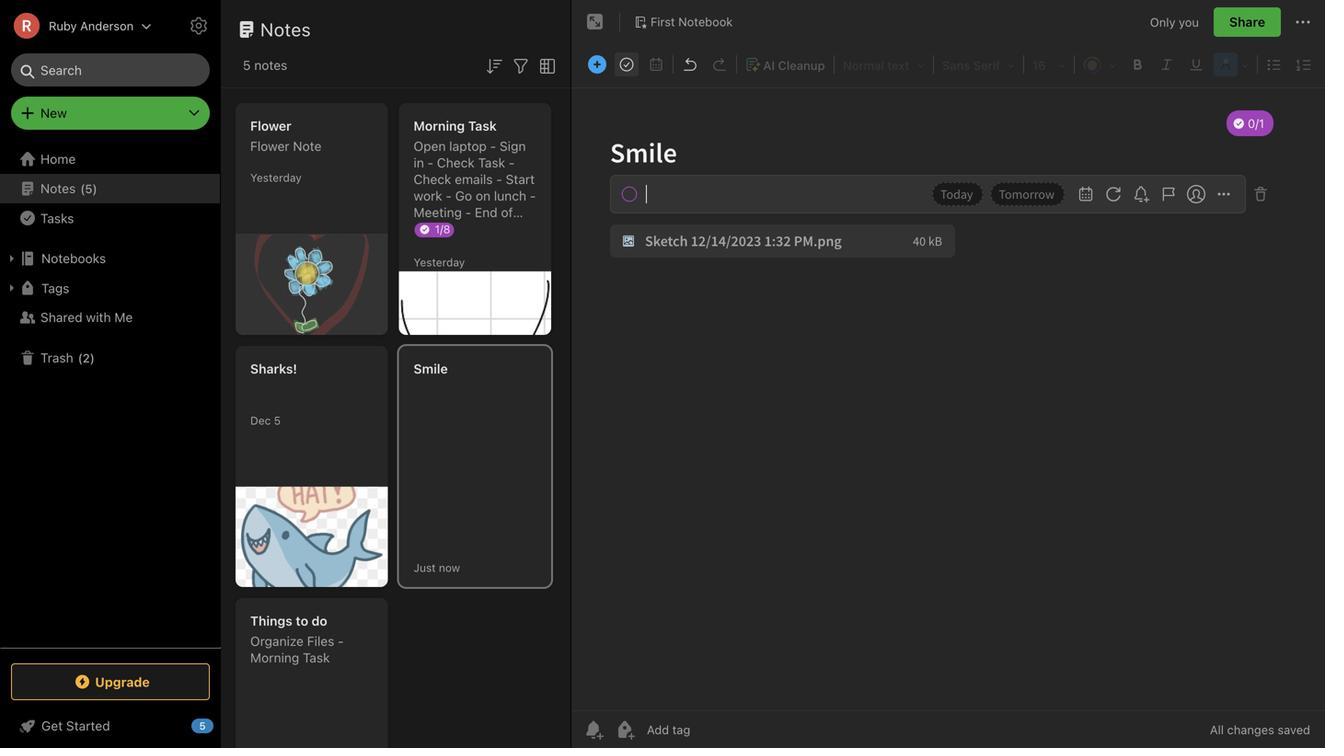 Task type: vqa. For each thing, say whether or not it's contained in the screenshot.
Your
no



Task type: describe. For each thing, give the bounding box(es) containing it.
add a reminder image
[[583, 719, 605, 741]]

ruby
[[49, 19, 77, 33]]

all changes saved
[[1210, 723, 1311, 737]]

work
[[414, 188, 442, 203]]

5 notes
[[243, 58, 287, 73]]

More field
[[1319, 52, 1326, 77]]

anderson
[[80, 19, 134, 33]]

start
[[506, 172, 535, 187]]

Heading level field
[[837, 52, 932, 77]]

0 vertical spatial task
[[468, 118, 497, 133]]

new button
[[11, 97, 210, 130]]

highlight image
[[1212, 52, 1255, 76]]

2
[[83, 351, 90, 365]]

5 inside 'notes ( 5 )'
[[85, 182, 93, 195]]

0 vertical spatial check
[[437, 155, 475, 170]]

tree containing home
[[0, 145, 221, 647]]

sharks!
[[250, 361, 297, 376]]

- left sign on the top left
[[490, 139, 496, 154]]

me
[[114, 310, 133, 325]]

2 flower from the top
[[250, 139, 290, 154]]

flower flower note
[[250, 118, 322, 154]]

font color image
[[1078, 52, 1122, 76]]

shared
[[41, 310, 83, 325]]

upgrade button
[[11, 664, 210, 701]]

share button
[[1214, 7, 1281, 37]]

get
[[41, 718, 63, 734]]

note
[[293, 139, 322, 154]]

notebooks link
[[0, 244, 220, 273]]

- down the start
[[530, 188, 536, 203]]

Font size field
[[1026, 52, 1072, 77]]

) for trash
[[90, 351, 95, 365]]

tasks
[[41, 211, 74, 226]]

in
[[414, 155, 424, 170]]

tags button
[[0, 273, 220, 303]]

meeting
[[414, 205, 462, 220]]

add tag image
[[614, 719, 636, 741]]

of
[[501, 205, 513, 220]]

only you
[[1150, 15, 1199, 29]]

- up lunch on the top
[[496, 172, 502, 187]]

sign
[[500, 139, 526, 154]]

organize
[[250, 634, 304, 649]]

font family image
[[937, 52, 1021, 76]]

all
[[1210, 723, 1224, 737]]

trash ( 2 )
[[41, 350, 95, 365]]

1 horizontal spatial yesterday
[[414, 256, 465, 269]]

smile
[[414, 361, 448, 376]]

heading level image
[[838, 52, 931, 76]]

Font color field
[[1077, 52, 1123, 77]]

files
[[307, 634, 334, 649]]

undo image
[[677, 52, 703, 77]]

Help and Learning task checklist field
[[0, 712, 221, 741]]

notebook
[[679, 15, 733, 29]]

to
[[296, 614, 308, 629]]

Search text field
[[24, 53, 197, 87]]

just
[[414, 562, 436, 574]]

on
[[476, 188, 491, 203]]

tasks button
[[0, 203, 220, 233]]

home link
[[0, 145, 221, 174]]

emails
[[455, 172, 493, 187]]

notes for notes ( 5 )
[[41, 181, 76, 196]]

note window element
[[572, 0, 1326, 748]]

( for trash
[[78, 351, 83, 365]]

5 right dec
[[274, 414, 281, 427]]

things to do organize files - morning task
[[250, 614, 344, 666]]

home
[[41, 151, 76, 167]]

thumbnail image for flower note
[[236, 235, 388, 335]]

5 inside help and learning task checklist field
[[199, 720, 206, 732]]

- down sign on the top left
[[509, 155, 515, 170]]

expand note image
[[585, 11, 607, 33]]

0 vertical spatial yesterday
[[250, 171, 302, 184]]

( for notes
[[80, 182, 85, 195]]

first
[[651, 15, 675, 29]]

tags
[[41, 281, 69, 296]]

started
[[66, 718, 110, 734]]



Task type: locate. For each thing, give the bounding box(es) containing it.
task image
[[614, 52, 640, 77]]

0 vertical spatial notes
[[261, 18, 311, 40]]

just now
[[414, 562, 460, 574]]

day
[[414, 221, 435, 237]]

new
[[41, 105, 67, 121]]

do
[[312, 614, 327, 629]]

None search field
[[24, 53, 197, 87]]

notes
[[261, 18, 311, 40], [41, 181, 76, 196]]

only
[[1150, 15, 1176, 29]]

1 horizontal spatial morning
[[414, 118, 465, 133]]

get started
[[41, 718, 110, 734]]

- right the "in"
[[428, 155, 434, 170]]

5
[[243, 58, 251, 73], [85, 182, 93, 195], [274, 414, 281, 427], [199, 720, 206, 732]]

task up laptop
[[468, 118, 497, 133]]

things
[[250, 614, 293, 629]]

upgrade
[[95, 675, 150, 690]]

Note Editor text field
[[572, 88, 1326, 711]]

- down 'go'
[[466, 205, 471, 220]]

check down laptop
[[437, 155, 475, 170]]

2 vertical spatial task
[[303, 650, 330, 666]]

Font family field
[[936, 52, 1022, 77]]

check
[[437, 155, 475, 170], [414, 172, 451, 187]]

task down 'files'
[[303, 650, 330, 666]]

more actions image
[[1292, 11, 1314, 33]]

) down home link
[[93, 182, 97, 195]]

morning task open laptop - sign in - check task - check emails - start work - go on lunch - meeting - end of day
[[414, 118, 536, 237]]

changes
[[1228, 723, 1275, 737]]

shared with me link
[[0, 303, 220, 332]]

laptop
[[449, 139, 487, 154]]

( inside trash ( 2 )
[[78, 351, 83, 365]]

Sort options field
[[483, 53, 505, 77]]

Highlight field
[[1211, 52, 1256, 77]]

shared with me
[[41, 310, 133, 325]]

thumbnail image
[[236, 235, 388, 335], [399, 272, 551, 335], [236, 487, 388, 587]]

task
[[468, 118, 497, 133], [478, 155, 505, 170], [303, 650, 330, 666]]

Account field
[[0, 7, 152, 44]]

morning up open
[[414, 118, 465, 133]]

0 vertical spatial )
[[93, 182, 97, 195]]

dec 5
[[250, 414, 281, 427]]

notes for notes
[[261, 18, 311, 40]]

notes down 'home'
[[41, 181, 76, 196]]

0 horizontal spatial yesterday
[[250, 171, 302, 184]]

morning inside morning task open laptop - sign in - check task - check emails - start work - go on lunch - meeting - end of day
[[414, 118, 465, 133]]

tree
[[0, 145, 221, 647]]

) right trash
[[90, 351, 95, 365]]

thumbnail image for open laptop - sign in - check task - check emails - start work - go on lunch - meeting - end of day
[[399, 272, 551, 335]]

) inside trash ( 2 )
[[90, 351, 95, 365]]

(
[[80, 182, 85, 195], [78, 351, 83, 365]]

morning down organize
[[250, 650, 299, 666]]

morning
[[414, 118, 465, 133], [250, 650, 299, 666]]

expand tags image
[[5, 281, 19, 295]]

Add filters field
[[510, 53, 532, 77]]

dec
[[250, 414, 271, 427]]

you
[[1179, 15, 1199, 29]]

- inside things to do organize files - morning task
[[338, 634, 344, 649]]

0 horizontal spatial notes
[[41, 181, 76, 196]]

yesterday down 1/8
[[414, 256, 465, 269]]

View options field
[[532, 53, 559, 77]]

- left 'go'
[[446, 188, 452, 203]]

1 vertical spatial task
[[478, 155, 505, 170]]

( down home link
[[80, 182, 85, 195]]

5 left click to collapse image
[[199, 720, 206, 732]]

1 vertical spatial morning
[[250, 650, 299, 666]]

yesterday down flower flower note
[[250, 171, 302, 184]]

expand notebooks image
[[5, 251, 19, 266]]

task inside things to do organize files - morning task
[[303, 650, 330, 666]]

first notebook
[[651, 15, 733, 29]]

0 horizontal spatial morning
[[250, 650, 299, 666]]

( inside 'notes ( 5 )'
[[80, 182, 85, 195]]

1 flower from the top
[[250, 118, 292, 133]]

trash
[[41, 350, 73, 365]]

notebooks
[[41, 251, 106, 266]]

flower down notes
[[250, 118, 292, 133]]

1 vertical spatial flower
[[250, 139, 290, 154]]

0 vertical spatial morning
[[414, 118, 465, 133]]

lunch
[[494, 188, 527, 203]]

0 vertical spatial (
[[80, 182, 85, 195]]

1 horizontal spatial notes
[[261, 18, 311, 40]]

first notebook button
[[628, 9, 739, 35]]

saved
[[1278, 723, 1311, 737]]

open
[[414, 139, 446, 154]]

)
[[93, 182, 97, 195], [90, 351, 95, 365]]

flower
[[250, 118, 292, 133], [250, 139, 290, 154]]

go
[[455, 188, 472, 203]]

5 down home link
[[85, 182, 93, 195]]

task up emails
[[478, 155, 505, 170]]

Insert field
[[584, 52, 611, 77]]

settings image
[[188, 15, 210, 37]]

check up work
[[414, 172, 451, 187]]

( right trash
[[78, 351, 83, 365]]

yesterday
[[250, 171, 302, 184], [414, 256, 465, 269]]

1/8
[[435, 223, 450, 236]]

ruby anderson
[[49, 19, 134, 33]]

now
[[439, 562, 460, 574]]

click to collapse image
[[214, 714, 228, 736]]

1 vertical spatial )
[[90, 351, 95, 365]]

notes up notes
[[261, 18, 311, 40]]

font size image
[[1027, 52, 1071, 76]]

0 vertical spatial flower
[[250, 118, 292, 133]]

end
[[475, 205, 498, 220]]

morning inside things to do organize files - morning task
[[250, 650, 299, 666]]

1 vertical spatial (
[[78, 351, 83, 365]]

1 vertical spatial check
[[414, 172, 451, 187]]

1 vertical spatial notes
[[41, 181, 76, 196]]

share
[[1230, 14, 1266, 29]]

) inside 'notes ( 5 )'
[[93, 182, 97, 195]]

1 vertical spatial yesterday
[[414, 256, 465, 269]]

add filters image
[[510, 55, 532, 77]]

notes ( 5 )
[[41, 181, 97, 196]]

) for notes
[[93, 182, 97, 195]]

with
[[86, 310, 111, 325]]

flower left note
[[250, 139, 290, 154]]

More actions field
[[1292, 7, 1314, 37]]

notes
[[254, 58, 287, 73]]

- right 'files'
[[338, 634, 344, 649]]

-
[[490, 139, 496, 154], [428, 155, 434, 170], [509, 155, 515, 170], [496, 172, 502, 187], [446, 188, 452, 203], [530, 188, 536, 203], [466, 205, 471, 220], [338, 634, 344, 649]]

5 left notes
[[243, 58, 251, 73]]

Add tag field
[[645, 722, 783, 738]]



